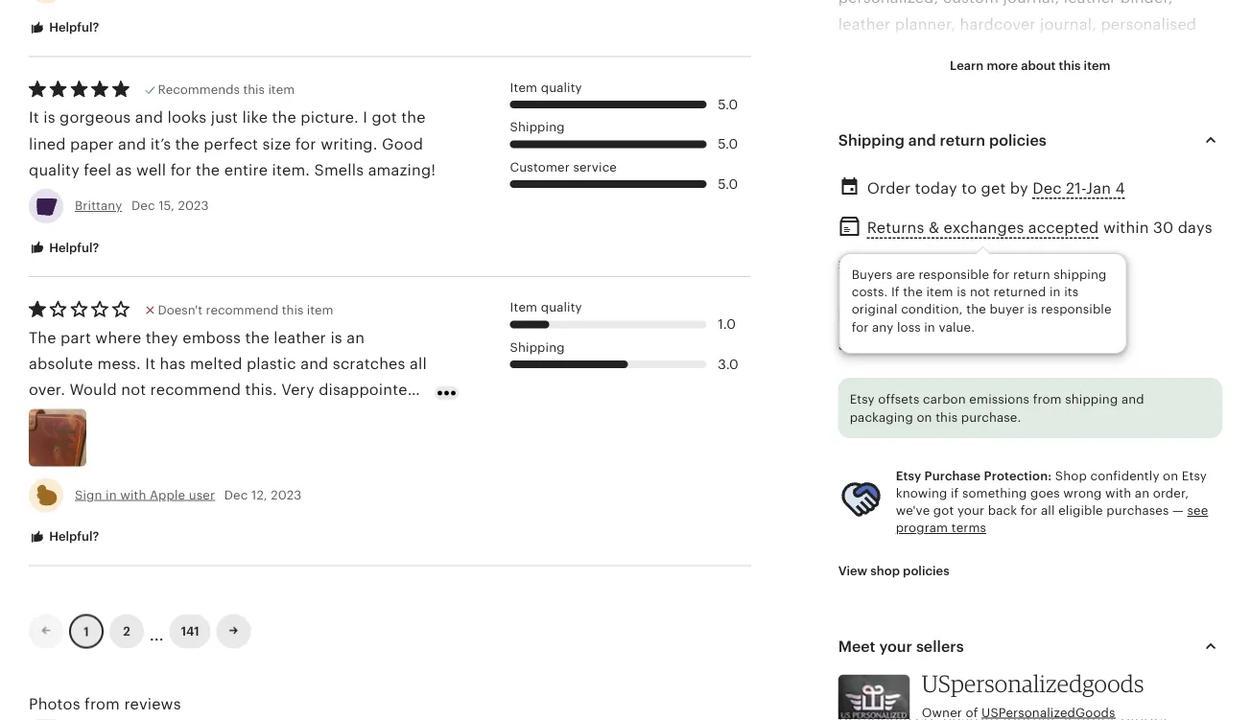 Task type: locate. For each thing, give the bounding box(es) containing it.
where inside this wonderful portfolio has special features which make it unique and stands out among other portfolios. it has two pen holders to make writing more easier and also lets you bring a spare one, plus a cardholder to keep whatever card you have in place. it also has another compartment where you can put more cards or documents or even mini sticky notes and anything else you have in mind that you want to bring most of the time.
[[1154, 459, 1200, 476]]

this down carbon
[[936, 411, 958, 425]]

else down goes
[[1034, 511, 1064, 528]]

0 vertical spatial item quality
[[510, 80, 582, 94]]

0 vertical spatial item
[[510, 80, 538, 94]]

purchase
[[925, 469, 981, 483]]

it inside it is gorgeous and looks just like the picture. i got the lined paper and it's the perfect size for writing. good quality feel as well for the entire item. smells amazing!
[[29, 109, 39, 126]]

lined
[[29, 135, 66, 152]]

deliver
[[838, 310, 880, 324]]

shipping and return policies button
[[821, 117, 1240, 163]]

from down any
[[875, 339, 904, 353]]

doesn't recommend this item
[[158, 303, 333, 317]]

1 horizontal spatial responsible
[[1041, 302, 1112, 317]]

0 horizontal spatial an
[[347, 329, 365, 347]]

0 horizontal spatial leather
[[274, 329, 326, 347]]

1 horizontal spatial an
[[1135, 486, 1150, 501]]

value.
[[939, 320, 975, 334]]

of inside this wonderful portfolio has special features which make it unique and stands out among other portfolios. it has two pen holders to make writing more easier and also lets you bring a spare one, plus a cardholder to keep whatever card you have in place. it also has another compartment where you can put more cards or documents or even mini sticky notes and anything else you have in mind that you want to bring most of the time.
[[1050, 537, 1065, 554]]

0 vertical spatial can
[[1099, 172, 1126, 189]]

very
[[281, 382, 315, 399]]

for up ships at the right top of the page
[[852, 320, 869, 334]]

2 item quality from the top
[[510, 300, 582, 315]]

where up the mess.
[[95, 329, 141, 347]]

grain
[[1170, 589, 1209, 607]]

anything
[[964, 511, 1030, 528]]

1 item quality from the top
[[510, 80, 582, 94]]

2 horizontal spatial of
[[1198, 198, 1214, 215]]

1 vertical spatial journals
[[928, 589, 987, 607]]

1 horizontal spatial have
[[1175, 433, 1211, 450]]

1 horizontal spatial not
[[121, 382, 146, 399]]

0 horizontal spatial it
[[883, 355, 893, 372]]

more inside dropdown button
[[987, 58, 1018, 72]]

are left only
[[991, 589, 1015, 607]]

return up the day
[[940, 131, 986, 149]]

cardholder
[[887, 433, 969, 450]]

you right &
[[943, 224, 971, 241]]

from left full-
[[1102, 589, 1137, 607]]

make inside leather journals are the new trend! replace your old portfolios with our stylish and fancy ones to make your day more productive! it can be used as a gift or be bought for personal use. regardless of the occasion, you can treat yourself to a nice new item or buy it as a surprise gift for someone else who you know is working too hard!
[[838, 172, 878, 189]]

2 vertical spatial 5.0
[[718, 176, 738, 192]]

2 vertical spatial also
[[1040, 642, 1070, 659]]

within
[[1103, 219, 1149, 237]]

15,
[[158, 199, 175, 213]]

as right used
[[1194, 172, 1211, 189]]

1 vertical spatial helpful? button
[[14, 230, 114, 266]]

0 vertical spatial are
[[963, 120, 987, 137]]

and inside our leather journals are only made from full-grain leather! we guarantee you customer satisfaction when you buy from us and also a fast turnaround time!
[[1008, 642, 1036, 659]]

a left spare
[[1104, 407, 1113, 424]]

leather inside the part where they emboss the leather is an absolute mess. it has melted plastic and scratches all over. would not recommend this. very disappointed. will not be able to gift this atrocious garbage.
[[274, 329, 326, 347]]

helpful? button down the sign
[[14, 519, 114, 555]]

this down melted
[[198, 408, 226, 425]]

item up buyers
[[838, 250, 872, 267]]

costs.
[[852, 285, 888, 299]]

have up 'time.'
[[1100, 511, 1135, 528]]

of down 'see program terms'
[[1050, 537, 1065, 554]]

1 vertical spatial recommend
[[150, 382, 241, 399]]

of
[[1198, 198, 1214, 215], [1050, 537, 1065, 554], [966, 706, 978, 720]]

1 vertical spatial gift
[[1040, 250, 1066, 267]]

day
[[920, 172, 947, 189]]

free
[[867, 258, 900, 275]]

1 5.0 from the top
[[718, 97, 738, 112]]

0 vertical spatial helpful?
[[46, 20, 99, 34]]

stands
[[985, 355, 1034, 372]]

1 horizontal spatial can
[[975, 224, 1002, 241]]

your
[[1168, 120, 1201, 137], [883, 172, 916, 189], [958, 504, 985, 518], [879, 638, 913, 655]]

be
[[1131, 172, 1150, 189], [901, 198, 920, 215], [89, 408, 108, 425]]

gorgeous
[[60, 109, 131, 126]]

etsy for etsy offsets carbon emissions from shipping and packaging on this purchase.
[[850, 392, 875, 406]]

your inside the "shop confidently on etsy knowing if something goes wrong with an order, we've got your back for all eligible purchases —"
[[958, 504, 985, 518]]

1 horizontal spatial else
[[1169, 250, 1199, 267]]

and up spare
[[1122, 392, 1145, 406]]

more down 'purchase'
[[931, 485, 970, 502]]

0 horizontal spatial got
[[372, 109, 397, 126]]

over.
[[29, 382, 65, 399]]

shipping down among
[[1065, 392, 1118, 406]]

on up cardholder
[[917, 411, 932, 425]]

journals up guarantee in the bottom of the page
[[928, 589, 987, 607]]

0 vertical spatial also
[[963, 407, 993, 424]]

with inside leather journals are the new trend! replace your old portfolios with our stylish and fancy ones to make your day more productive! it can be used as a gift or be bought for personal use. regardless of the occasion, you can treat yourself to a nice new item or buy it as a surprise gift for someone else who you know is working too hard!
[[943, 146, 975, 163]]

packaging
[[850, 411, 913, 425]]

buy down the occasion,
[[896, 250, 924, 267]]

returns
[[867, 219, 925, 237]]

our
[[979, 146, 1004, 163]]

0 vertical spatial an
[[347, 329, 365, 347]]

2 vertical spatial helpful?
[[46, 530, 99, 544]]

are up if
[[896, 267, 915, 282]]

2 vertical spatial are
[[991, 589, 1015, 607]]

also down two
[[963, 407, 993, 424]]

all for scratches
[[410, 355, 427, 373]]

is inside it is gorgeous and looks just like the picture. i got the lined paper and it's the perfect size for writing. good quality feel as well for the entire item. smells amazing!
[[43, 109, 55, 126]]

have down one,
[[1175, 433, 1211, 450]]

to left the loss
[[884, 310, 896, 324]]

you down documents
[[1069, 511, 1096, 528]]

your down portfolios
[[883, 172, 916, 189]]

0 vertical spatial not
[[970, 285, 990, 299]]

plastic
[[247, 355, 296, 373]]

customer
[[510, 160, 570, 174]]

is up scratches
[[330, 329, 342, 347]]

a down packaging
[[874, 433, 883, 450]]

this inside the part where they emboss the leather is an absolute mess. it has melted plastic and scratches all over. would not recommend this. very disappointed. will not be able to gift this atrocious garbage.
[[198, 408, 226, 425]]

0 vertical spatial bring
[[1060, 407, 1100, 424]]

1 vertical spatial where
[[1154, 459, 1200, 476]]

jan
[[1086, 180, 1111, 197]]

1
[[84, 625, 89, 639]]

item right about
[[1084, 58, 1111, 72]]

if
[[951, 486, 959, 501]]

shipping inside dropdown button
[[838, 131, 905, 149]]

0 vertical spatial 5.0
[[718, 97, 738, 112]]

personal
[[1008, 198, 1073, 215]]

perfect
[[204, 135, 258, 152]]

more right learn
[[987, 58, 1018, 72]]

policies inside button
[[903, 564, 950, 579]]

item for 1.0
[[510, 300, 538, 315]]

all inside the part where they emboss the leather is an absolute mess. it has melted plastic and scratches all over. would not recommend this. very disappointed. will not be able to gift this atrocious garbage.
[[410, 355, 427, 373]]

etsy purchase protection:
[[896, 469, 1052, 483]]

compartment
[[1048, 459, 1150, 476]]

helpful? button
[[14, 10, 114, 45], [14, 230, 114, 266], [14, 519, 114, 555]]

0 horizontal spatial have
[[1100, 511, 1135, 528]]

…
[[150, 617, 164, 646]]

0 horizontal spatial where
[[95, 329, 141, 347]]

0 vertical spatial it
[[928, 250, 938, 267]]

0 vertical spatial policies
[[989, 131, 1047, 149]]

0 vertical spatial where
[[95, 329, 141, 347]]

of inside uspersonalizedgoods owner of uspersonalizedgoods
[[966, 706, 978, 720]]

0 horizontal spatial on
[[917, 411, 932, 425]]

treat
[[1006, 224, 1042, 241]]

2 vertical spatial helpful? button
[[14, 519, 114, 555]]

someone
[[1095, 250, 1164, 267]]

2 vertical spatial of
[[966, 706, 978, 720]]

1 horizontal spatial etsy
[[896, 469, 921, 483]]

1 horizontal spatial of
[[1050, 537, 1065, 554]]

our
[[838, 589, 867, 607]]

shop
[[871, 564, 900, 579]]

2 horizontal spatial not
[[970, 285, 990, 299]]

0 horizontal spatial as
[[116, 161, 132, 179]]

meet your sellers
[[838, 638, 964, 655]]

92131
[[986, 310, 1020, 324]]

the inside this wonderful portfolio has special features which make it unique and stands out among other portfolios. it has two pen holders to make writing more easier and also lets you bring a spare one, plus a cardholder to keep whatever card you have in place. it also has another compartment where you can put more cards or documents or even mini sticky notes and anything else you have in mind that you want to bring most of the time.
[[1069, 537, 1094, 554]]

2 helpful? button from the top
[[14, 230, 114, 266]]

the down perfect
[[196, 161, 220, 179]]

portfolios
[[866, 146, 939, 163]]

recommends
[[158, 82, 240, 97]]

is inside the part where they emboss the leather is an absolute mess. it has melted plastic and scratches all over. would not recommend this. very disappointed. will not be able to gift this atrocious garbage.
[[330, 329, 342, 347]]

sign in with apple user link
[[75, 488, 215, 503]]

entire
[[224, 161, 268, 179]]

and down trend!
[[1061, 146, 1089, 163]]

which
[[1175, 328, 1220, 346]]

item inside leather journals are the new trend! replace your old portfolios with our stylish and fancy ones to make your day more productive! it can be used as a gift or be bought for personal use. regardless of the occasion, you can treat yourself to a nice new item or buy it as a surprise gift for someone else who you know is working too hard!
[[838, 250, 872, 267]]

with down confidently
[[1106, 486, 1132, 501]]

or down protection:
[[1019, 485, 1035, 502]]

0 horizontal spatial with
[[120, 488, 146, 503]]

in down plus
[[838, 459, 852, 476]]

returns & exchanges accepted button
[[867, 214, 1099, 242]]

1 horizontal spatial leather
[[871, 589, 923, 607]]

return up returned
[[1013, 267, 1050, 282]]

0 vertical spatial dec
[[1033, 180, 1062, 197]]

1 vertical spatial leather
[[871, 589, 923, 607]]

item for 5.0
[[510, 80, 538, 94]]

0 vertical spatial got
[[372, 109, 397, 126]]

else
[[1169, 250, 1199, 267], [1034, 511, 1064, 528]]

it up lined
[[29, 109, 39, 126]]

1 vertical spatial item quality
[[510, 300, 582, 315]]

5.0 for quality
[[718, 97, 738, 112]]

1 horizontal spatial dec
[[224, 488, 248, 503]]

and up the day
[[908, 131, 936, 149]]

policies down want
[[903, 564, 950, 579]]

recommend up "emboss"
[[206, 303, 279, 317]]

are inside our leather journals are only made from full-grain leather! we guarantee you customer satisfaction when you buy from us and also a fast turnaround time!
[[991, 589, 1015, 607]]

goes
[[1031, 486, 1060, 501]]

is inside leather journals are the new trend! replace your old portfolios with our stylish and fancy ones to make your day more productive! it can be used as a gift or be bought for personal use. regardless of the occasion, you can treat yourself to a nice new item or buy it as a surprise gift for someone else who you know is working too hard!
[[950, 276, 962, 294]]

2 link
[[109, 614, 144, 649]]

0 horizontal spatial be
[[89, 408, 108, 425]]

not right will
[[60, 408, 85, 425]]

all inside the "shop confidently on etsy knowing if something goes wrong with an order, we've got your back for all eligible purchases —"
[[1041, 504, 1055, 518]]

1 vertical spatial 2023
[[271, 488, 302, 503]]

the down eligible
[[1069, 537, 1094, 554]]

part
[[61, 329, 91, 347]]

wrong
[[1064, 486, 1102, 501]]

shipping inside etsy offsets carbon emissions from shipping and packaging on this purchase.
[[1065, 392, 1118, 406]]

sign
[[75, 488, 102, 503]]

0 horizontal spatial new
[[1019, 120, 1050, 137]]

not up 'states,'
[[970, 285, 990, 299]]

to inside dropdown button
[[884, 310, 896, 324]]

mess.
[[97, 355, 141, 373]]

has up the out
[[1022, 328, 1048, 346]]

1 horizontal spatial gift
[[851, 198, 877, 215]]

to right able
[[149, 408, 164, 425]]

from down guarantee in the bottom of the page
[[947, 642, 982, 659]]

has up if on the bottom right of page
[[955, 459, 981, 476]]

1 horizontal spatial bring
[[1060, 407, 1100, 424]]

1 horizontal spatial also
[[963, 407, 993, 424]]

0 vertical spatial quality
[[541, 80, 582, 94]]

customer service
[[510, 160, 617, 174]]

is
[[43, 109, 55, 126], [950, 276, 962, 294], [957, 285, 967, 299], [1028, 302, 1038, 317], [330, 329, 342, 347]]

see
[[1187, 504, 1208, 518]]

2 horizontal spatial dec
[[1033, 180, 1062, 197]]

1 vertical spatial 5.0
[[718, 136, 738, 152]]

1 vertical spatial new
[[1179, 224, 1210, 241]]

0 vertical spatial journals
[[899, 120, 959, 137]]

shipping up the its
[[1054, 267, 1107, 282]]

2023 right 12,
[[271, 488, 302, 503]]

it's
[[150, 135, 171, 152]]

the
[[29, 329, 56, 347]]

bring up whatever
[[1060, 407, 1100, 424]]

etsy inside etsy offsets carbon emissions from shipping and packaging on this purchase.
[[850, 392, 875, 406]]

gift up too
[[1040, 250, 1066, 267]]

2 horizontal spatial are
[[991, 589, 1015, 607]]

more inside leather journals are the new trend! replace your old portfolios with our stylish and fancy ones to make your day more productive! it can be used as a gift or be bought for personal use. regardless of the occasion, you can treat yourself to a nice new item or buy it as a surprise gift for someone else who you know is working too hard!
[[951, 172, 990, 189]]

policies inside dropdown button
[[989, 131, 1047, 149]]

full-
[[1141, 589, 1170, 607]]

back
[[988, 504, 1017, 518]]

buy inside our leather journals are only made from full-grain leather! we guarantee you customer satisfaction when you buy from us and also a fast turnaround time!
[[915, 642, 943, 659]]

has inside the part where they emboss the leather is an absolute mess. it has melted plastic and scratches all over. would not recommend this. very disappointed. will not be able to gift this atrocious garbage.
[[160, 355, 186, 373]]

helpful? up gorgeous
[[46, 20, 99, 34]]

3.0
[[718, 357, 739, 372]]

buy down we
[[915, 642, 943, 659]]

shipping for 1.0
[[510, 340, 565, 355]]

gift right able
[[168, 408, 194, 425]]

got right i
[[372, 109, 397, 126]]

it down unique
[[919, 381, 930, 398]]

2 item from the top
[[510, 300, 538, 315]]

1 horizontal spatial where
[[1154, 459, 1200, 476]]

0 vertical spatial be
[[1131, 172, 1150, 189]]

want
[[904, 537, 940, 554]]

0 horizontal spatial responsible
[[919, 267, 989, 282]]

where inside the part where they emboss the leather is an absolute mess. it has melted plastic and scratches all over. would not recommend this. very disappointed. will not be able to gift this atrocious garbage.
[[95, 329, 141, 347]]

with
[[943, 146, 975, 163], [1106, 486, 1132, 501], [120, 488, 146, 503]]

1 helpful? from the top
[[46, 20, 99, 34]]

item
[[1084, 58, 1111, 72], [268, 82, 295, 97], [838, 250, 872, 267], [926, 285, 954, 299], [307, 303, 333, 317]]

uspersonalizedgoods owner of uspersonalizedgoods
[[922, 670, 1144, 720]]

owner
[[922, 706, 962, 720]]

be down would
[[89, 408, 108, 425]]

picture.
[[301, 109, 359, 126]]

helpful? button up gorgeous
[[14, 10, 114, 45]]

return inside shipping and return policies dropdown button
[[940, 131, 986, 149]]

recommend down melted
[[150, 382, 241, 399]]

confidently
[[1091, 469, 1160, 483]]

gift down order
[[851, 198, 877, 215]]

it inside the part where they emboss the leather is an absolute mess. it has melted plastic and scratches all over. would not recommend this. very disappointed. will not be able to gift this atrocious garbage.
[[145, 355, 156, 373]]

1 horizontal spatial all
[[1041, 504, 1055, 518]]

1 vertical spatial can
[[975, 224, 1002, 241]]

and inside leather journals are the new trend! replace your old portfolios with our stylish and fancy ones to make your day more productive! it can be used as a gift or be bought for personal use. regardless of the occasion, you can treat yourself to a nice new item or buy it as a surprise gift for someone else who you know is working too hard!
[[1061, 146, 1089, 163]]

deliver to united states, 92131 button
[[824, 297, 1063, 337]]

order today to get by dec 21-jan 4
[[867, 180, 1125, 197]]

spare
[[1117, 407, 1158, 424]]

2
[[123, 625, 130, 639]]

1 vertical spatial buy
[[915, 642, 943, 659]]

etsy up packaging
[[850, 392, 875, 406]]

0 vertical spatial helpful? button
[[14, 10, 114, 45]]

2 horizontal spatial also
[[1040, 642, 1070, 659]]

uspersonalizedgoods
[[982, 706, 1116, 720]]

2 vertical spatial quality
[[541, 300, 582, 315]]

you down holders
[[1028, 407, 1056, 424]]

1 horizontal spatial return
[[1013, 267, 1050, 282]]

2 horizontal spatial gift
[[1040, 250, 1066, 267]]

1 horizontal spatial with
[[943, 146, 975, 163]]

not inside buyers are responsible for return shipping costs. if the item is not returned in its original condition, the buyer is responsible for any loss in value.
[[970, 285, 990, 299]]

with left apple
[[120, 488, 146, 503]]

new right 30
[[1179, 224, 1210, 241]]

disappointed.
[[319, 382, 422, 399]]

0 horizontal spatial etsy
[[850, 392, 875, 406]]

5.0 for service
[[718, 176, 738, 192]]

1 vertical spatial helpful?
[[46, 240, 99, 255]]

2 horizontal spatial can
[[1099, 172, 1126, 189]]

5.0
[[718, 97, 738, 112], [718, 136, 738, 152], [718, 176, 738, 192]]

quality inside it is gorgeous and looks just like the picture. i got the lined paper and it's the perfect size for writing. good quality feel as well for the entire item. smells amazing!
[[29, 161, 80, 179]]

3 5.0 from the top
[[718, 176, 738, 192]]

be up returns
[[901, 198, 920, 215]]

1.0
[[718, 317, 736, 332]]

for inside the "shop confidently on etsy knowing if something goes wrong with an order, we've got your back for all eligible purchases —"
[[1021, 504, 1038, 518]]

you down only
[[1007, 615, 1035, 633]]

shop
[[1055, 469, 1087, 483]]

else inside this wonderful portfolio has special features which make it unique and stands out among other portfolios. it has two pen holders to make writing more easier and also lets you bring a spare one, plus a cardholder to keep whatever card you have in place. it also has another compartment where you can put more cards or documents or even mini sticky notes and anything else you have in mind that you want to bring most of the time.
[[1034, 511, 1064, 528]]

0 horizontal spatial all
[[410, 355, 427, 373]]

would
[[70, 382, 117, 399]]

0 vertical spatial make
[[838, 172, 878, 189]]

shipping
[[510, 120, 565, 134], [838, 131, 905, 149], [510, 340, 565, 355]]

free shipping
[[867, 258, 969, 275]]

buyer
[[990, 302, 1025, 317]]

shipping inside buyers are responsible for return shipping costs. if the item is not returned in its original condition, the buyer is responsible for any loss in value.
[[1054, 267, 1107, 282]]

bought
[[924, 198, 979, 215]]

dec left 15,
[[131, 199, 155, 213]]

as inside it is gorgeous and looks just like the picture. i got the lined paper and it's the perfect size for writing. good quality feel as well for the entire item. smells amazing!
[[116, 161, 132, 179]]

2 vertical spatial be
[[89, 408, 108, 425]]

a left fast
[[1075, 642, 1083, 659]]

satisfaction
[[1114, 615, 1201, 633]]

dec up personal
[[1033, 180, 1062, 197]]

1 horizontal spatial policies
[[989, 131, 1047, 149]]

1 vertical spatial on
[[1163, 469, 1179, 483]]

like
[[242, 109, 268, 126]]

1 vertical spatial all
[[1041, 504, 1055, 518]]

and right us
[[1008, 642, 1036, 659]]

on up order,
[[1163, 469, 1179, 483]]

item inside dropdown button
[[1084, 58, 1111, 72]]

it inside leather journals are the new trend! replace your old portfolios with our stylish and fancy ones to make your day more productive! it can be used as a gift or be bought for personal use. regardless of the occasion, you can treat yourself to a nice new item or buy it as a surprise gift for someone else who you know is working too hard!
[[1085, 172, 1095, 189]]

2 horizontal spatial with
[[1106, 486, 1132, 501]]

0 horizontal spatial are
[[896, 267, 915, 282]]

for right size
[[295, 135, 316, 152]]

to down among
[[1089, 381, 1105, 398]]

scratches
[[333, 355, 406, 373]]

can up 'surprise'
[[975, 224, 1002, 241]]

0 horizontal spatial return
[[940, 131, 986, 149]]

is up lined
[[43, 109, 55, 126]]

1 vertical spatial else
[[1034, 511, 1064, 528]]

0 horizontal spatial 2023
[[178, 199, 209, 213]]

else down days at top
[[1169, 250, 1199, 267]]

also inside our leather journals are only made from full-grain leather! we guarantee you customer satisfaction when you buy from us and also a fast turnaround time!
[[1040, 642, 1070, 659]]

can down fancy
[[1099, 172, 1126, 189]]

uspersonalizedgoods image
[[838, 675, 910, 721]]

shipping for 5.0
[[510, 120, 565, 134]]

carbon
[[923, 392, 966, 406]]

productive!
[[994, 172, 1080, 189]]

the down looks
[[175, 135, 200, 152]]

this up plastic
[[282, 303, 304, 317]]

1 horizontal spatial new
[[1179, 224, 1210, 241]]

customer
[[1039, 615, 1110, 633]]

1 vertical spatial of
[[1050, 537, 1065, 554]]

within 30 days
[[1099, 219, 1213, 237]]

1 item from the top
[[510, 80, 538, 94]]

and inside dropdown button
[[908, 131, 936, 149]]

2 horizontal spatial as
[[1194, 172, 1211, 189]]



Task type: vqa. For each thing, say whether or not it's contained in the screenshot.
can to the top
yes



Task type: describe. For each thing, give the bounding box(es) containing it.
order
[[867, 180, 911, 197]]

be inside the part where they emboss the leather is an absolute mess. it has melted plastic and scratches all over. would not recommend this. very disappointed. will not be able to gift this atrocious garbage.
[[89, 408, 108, 425]]

to down purchase.
[[973, 433, 989, 450]]

the up value.
[[967, 302, 986, 317]]

is down returned
[[1028, 302, 1038, 317]]

out
[[1039, 355, 1064, 372]]

and down if on the bottom right of page
[[932, 511, 960, 528]]

shipping up 'know'
[[904, 258, 969, 275]]

got inside it is gorgeous and looks just like the picture. i got the lined paper and it's the perfect size for writing. good quality feel as well for the entire item. smells amazing!
[[372, 109, 397, 126]]

from right photos
[[85, 696, 120, 713]]

uspersonalizedgoods link
[[982, 706, 1116, 720]]

knowing
[[896, 486, 948, 501]]

ships
[[838, 339, 872, 353]]

a left nice
[[1130, 224, 1138, 241]]

return inside buyers are responsible for return shipping costs. if the item is not returned in its original condition, the buyer is responsible for any loss in value.
[[1013, 267, 1050, 282]]

buyers
[[852, 267, 893, 282]]

notes
[[886, 511, 928, 528]]

1 vertical spatial make
[[838, 355, 878, 372]]

working
[[966, 276, 1026, 294]]

plus
[[838, 433, 870, 450]]

see program terms
[[896, 504, 1208, 535]]

absolute
[[29, 355, 93, 373]]

it inside this wonderful portfolio has special features which make it unique and stands out among other portfolios. it has two pen holders to make writing more easier and also lets you bring a spare one, plus a cardholder to keep whatever card you have in place. it also has another compartment where you can put more cards or documents or even mini sticky notes and anything else you have in mind that you want to bring most of the time.
[[883, 355, 893, 372]]

get
[[981, 180, 1006, 197]]

your up "ones"
[[1168, 120, 1201, 137]]

well
[[136, 161, 166, 179]]

and inside etsy offsets carbon emissions from shipping and packaging on this purchase.
[[1122, 392, 1145, 406]]

and up "it's"
[[135, 109, 163, 126]]

you down free
[[874, 276, 902, 294]]

to up someone
[[1110, 224, 1125, 241]]

leather inside our leather journals are only made from full-grain leather! we guarantee you customer satisfaction when you buy from us and also a fast turnaround time!
[[871, 589, 923, 607]]

etsy inside the "shop confidently on etsy knowing if something goes wrong with an order, we've got your back for all eligible purchases —"
[[1182, 469, 1207, 483]]

writing
[[1153, 381, 1206, 398]]

shipping for and
[[1065, 392, 1118, 406]]

its
[[1064, 285, 1079, 299]]

the up good
[[401, 109, 426, 126]]

mind
[[1158, 511, 1196, 528]]

item inside buyers are responsible for return shipping costs. if the item is not returned in its original condition, the buyer is responsible for any loss in value.
[[926, 285, 954, 299]]

more up plus
[[838, 407, 877, 424]]

if
[[891, 285, 900, 299]]

put
[[901, 485, 927, 502]]

leather
[[838, 120, 895, 137]]

1 vertical spatial bring
[[964, 537, 1004, 554]]

0 horizontal spatial also
[[921, 459, 951, 476]]

pen
[[996, 381, 1025, 398]]

the up size
[[272, 109, 296, 126]]

1 helpful? button from the top
[[14, 10, 114, 45]]

it inside leather journals are the new trend! replace your old portfolios with our stylish and fancy ones to make your day more productive! it can be used as a gift or be bought for personal use. regardless of the occasion, you can treat yourself to a nice new item or buy it as a surprise gift for someone else who you know is working too hard!
[[928, 250, 938, 267]]

recommend inside the part where they emboss the leather is an absolute mess. it has melted plastic and scratches all over. would not recommend this. very disappointed. will not be able to gift this atrocious garbage.
[[150, 382, 241, 399]]

smells
[[314, 161, 364, 179]]

and left "it's"
[[118, 135, 146, 152]]

item up scratches
[[307, 303, 333, 317]]

learn more about this item button
[[936, 48, 1125, 83]]

dec for apple
[[224, 488, 248, 503]]

buyers are responsible for return shipping costs. if the item is not returned in its original condition, the buyer is responsible for any loss in value. tooltip
[[839, 249, 1127, 354]]

1 vertical spatial not
[[121, 382, 146, 399]]

for down get
[[983, 198, 1004, 215]]

will
[[29, 408, 56, 425]]

buy inside leather journals are the new trend! replace your old portfolios with our stylish and fancy ones to make your day more productive! it can be used as a gift or be bought for personal use. regardless of the occasion, you can treat yourself to a nice new item or buy it as a surprise gift for someone else who you know is working too hard!
[[896, 250, 924, 267]]

lets
[[997, 407, 1024, 424]]

is up 'states,'
[[957, 285, 967, 299]]

two
[[964, 381, 992, 398]]

easier
[[881, 407, 926, 424]]

141
[[181, 625, 199, 639]]

0 vertical spatial 2023
[[178, 199, 209, 213]]

got inside the "shop confidently on etsy knowing if something goes wrong with an order, we've got your back for all eligible purchases —"
[[934, 504, 954, 518]]

keep
[[993, 433, 1029, 450]]

who
[[838, 276, 870, 294]]

this
[[838, 328, 869, 346]]

0 vertical spatial new
[[1019, 120, 1050, 137]]

all for for
[[1041, 504, 1055, 518]]

the left returns
[[838, 224, 863, 241]]

for up hard!
[[1070, 250, 1091, 267]]

to left get
[[962, 180, 977, 197]]

in left the its
[[1050, 285, 1061, 299]]

accepted
[[1029, 219, 1099, 237]]

to inside the part where they emboss the leather is an absolute mess. it has melted plastic and scratches all over. would not recommend this. very disappointed. will not be able to gift this atrocious garbage.
[[149, 408, 164, 425]]

of inside leather journals are the new trend! replace your old portfolios with our stylish and fancy ones to make your day more productive! it can be used as a gift or be bought for personal use. regardless of the occasion, you can treat yourself to a nice new item or buy it as a surprise gift for someone else who you know is working too hard!
[[1198, 198, 1214, 215]]

2 5.0 from the top
[[718, 136, 738, 152]]

quality for 1.0
[[541, 300, 582, 315]]

0 vertical spatial gift
[[851, 198, 877, 215]]

for right well
[[170, 161, 191, 179]]

else inside leather journals are the new trend! replace your old portfolios with our stylish and fancy ones to make your day more productive! it can be used as a gift or be bought for personal use. regardless of the occasion, you can treat yourself to a nice new item or buy it as a surprise gift for someone else who you know is working too hard!
[[1169, 250, 1199, 267]]

shipping for costs.
[[1054, 267, 1107, 282]]

1 vertical spatial be
[[901, 198, 920, 215]]

shipping and return policies
[[838, 131, 1047, 149]]

tx
[[977, 339, 992, 353]]

your inside dropdown button
[[879, 638, 913, 655]]

only
[[1019, 589, 1051, 607]]

you down we
[[883, 642, 911, 659]]

sign in with apple user dec 12, 2023
[[75, 488, 302, 503]]

doesn't
[[158, 303, 203, 317]]

in down 'condition,'
[[924, 320, 936, 334]]

can inside this wonderful portfolio has special features which make it unique and stands out among other portfolios. it has two pen holders to make writing more easier and also lets you bring a spare one, plus a cardholder to keep whatever card you have in place. it also has another compartment where you can put more cards or documents or even mini sticky notes and anything else you have in mind that you want to bring most of the time.
[[870, 485, 897, 502]]

1 vertical spatial dec
[[131, 199, 155, 213]]

apple
[[150, 488, 185, 503]]

a down the old
[[838, 198, 847, 215]]

meet
[[838, 638, 876, 655]]

unique
[[897, 355, 949, 372]]

you down spare
[[1144, 433, 1171, 450]]

states,
[[942, 310, 983, 324]]

item quality for 5.0
[[510, 80, 582, 94]]

atrocious
[[230, 408, 300, 425]]

purchases
[[1107, 504, 1169, 518]]

dec for get
[[1033, 180, 1062, 197]]

holders
[[1029, 381, 1085, 398]]

this up the like
[[243, 82, 265, 97]]

order,
[[1153, 486, 1189, 501]]

deliver to united states, 92131
[[838, 310, 1020, 324]]

view shop policies
[[838, 564, 950, 579]]

mini
[[1188, 485, 1220, 502]]

etsy for etsy purchase protection:
[[896, 469, 921, 483]]

stylish
[[1009, 146, 1056, 163]]

21-
[[1066, 180, 1086, 197]]

writing.
[[321, 135, 378, 152]]

from inside etsy offsets carbon emissions from shipping and packaging on this purchase.
[[1033, 392, 1062, 406]]

size
[[262, 135, 291, 152]]

4
[[1116, 180, 1125, 197]]

united
[[899, 310, 939, 324]]

to up used
[[1178, 146, 1194, 163]]

quality for 5.0
[[541, 80, 582, 94]]

0 vertical spatial recommend
[[206, 303, 279, 317]]

terms
[[952, 521, 987, 535]]

gift inside the part where they emboss the leather is an absolute mess. it has melted plastic and scratches all over. would not recommend this. very disappointed. will not be able to gift this atrocious garbage.
[[168, 408, 194, 425]]

you up shop
[[872, 537, 900, 554]]

you up sticky
[[838, 485, 866, 502]]

feel
[[84, 161, 111, 179]]

this inside dropdown button
[[1059, 58, 1081, 72]]

trend!
[[1055, 120, 1100, 137]]

a inside our leather journals are only made from full-grain leather! we guarantee you customer satisfaction when you buy from us and also a fast turnaround time!
[[1075, 642, 1083, 659]]

use.
[[1077, 198, 1108, 215]]

an inside the "shop confidently on etsy knowing if something goes wrong with an order, we've got your back for all eligible purchases —"
[[1135, 486, 1150, 501]]

ones
[[1138, 146, 1174, 163]]

journals inside our leather journals are only made from full-grain leather! we guarantee you customer satisfaction when you buy from us and also a fast turnaround time!
[[928, 589, 987, 607]]

are inside buyers are responsible for return shipping costs. if the item is not returned in its original condition, the buyer is responsible for any loss in value.
[[896, 267, 915, 282]]

able
[[113, 408, 145, 425]]

a down returns & exchanges accepted button
[[963, 250, 972, 267]]

3 helpful? from the top
[[46, 530, 99, 544]]

for down 'surprise'
[[993, 267, 1010, 282]]

this inside etsy offsets carbon emissions from shipping and packaging on this purchase.
[[936, 411, 958, 425]]

2 vertical spatial not
[[60, 408, 85, 425]]

protection:
[[984, 469, 1052, 483]]

1 horizontal spatial as
[[942, 250, 959, 267]]

item quality for 1.0
[[510, 300, 582, 315]]

exchanges
[[944, 219, 1024, 237]]

they
[[146, 329, 178, 347]]

condition,
[[901, 302, 963, 317]]

occasion,
[[867, 224, 939, 241]]

most
[[1008, 537, 1045, 554]]

on inside etsy offsets carbon emissions from shipping and packaging on this purchase.
[[917, 411, 932, 425]]

days
[[1178, 219, 1213, 237]]

or down order
[[881, 198, 897, 215]]

turnaround
[[1119, 642, 1203, 659]]

to down terms
[[944, 537, 960, 554]]

the up the our
[[991, 120, 1015, 137]]

in right the sign
[[106, 488, 117, 503]]

or up purchases
[[1128, 485, 1144, 502]]

or up buyers
[[876, 250, 892, 267]]

today
[[915, 180, 957, 197]]

has left two
[[934, 381, 960, 398]]

in left mind at the bottom
[[1140, 511, 1153, 528]]

documents
[[1039, 485, 1124, 502]]

and inside the part where they emboss the leather is an absolute mess. it has melted plastic and scratches all over. would not recommend this. very disappointed. will not be able to gift this atrocious garbage.
[[301, 355, 329, 373]]

1 vertical spatial have
[[1100, 511, 1135, 528]]

2 vertical spatial make
[[1109, 381, 1149, 398]]

view details of this review photo by sign in with apple user image
[[29, 409, 86, 467]]

it up put
[[906, 459, 917, 476]]

by
[[1010, 180, 1029, 197]]

are inside leather journals are the new trend! replace your old portfolios with our stylish and fancy ones to make your day more productive! it can be used as a gift or be bought for personal use. regardless of the occasion, you can treat yourself to a nice new item or buy it as a surprise gift for someone else who you know is working too hard!
[[963, 120, 987, 137]]

whatever
[[1033, 433, 1102, 450]]

and down carbon
[[931, 407, 959, 424]]

shop confidently on etsy knowing if something goes wrong with an order, we've got your back for all eligible purchases —
[[896, 469, 1207, 518]]

an inside the part where they emboss the leather is an absolute mess. it has melted plastic and scratches all over. would not recommend this. very disappointed. will not be able to gift this atrocious garbage.
[[347, 329, 365, 347]]

2 helpful? from the top
[[46, 240, 99, 255]]

3 helpful? button from the top
[[14, 519, 114, 555]]

the right if
[[903, 285, 923, 299]]

item up size
[[268, 82, 295, 97]]

made
[[1055, 589, 1097, 607]]

with inside the "shop confidently on etsy knowing if something goes wrong with an order, we've got your back for all eligible purchases —"
[[1106, 486, 1132, 501]]

and down tx at the top right of the page
[[953, 355, 981, 372]]

amazing!
[[368, 161, 436, 179]]

features
[[1109, 328, 1170, 346]]

the inside the part where they emboss the leather is an absolute mess. it has melted plastic and scratches all over. would not recommend this. very disappointed. will not be able to gift this atrocious garbage.
[[245, 329, 270, 347]]

journals inside leather journals are the new trend! replace your old portfolios with our stylish and fancy ones to make your day more productive! it can be used as a gift or be bought for personal use. regardless of the occasion, you can treat yourself to a nice new item or buy it as a surprise gift for someone else who you know is working too hard!
[[899, 120, 959, 137]]

on inside the "shop confidently on etsy knowing if something goes wrong with an order, we've got your back for all eligible purchases —"
[[1163, 469, 1179, 483]]

fancy
[[1093, 146, 1134, 163]]



